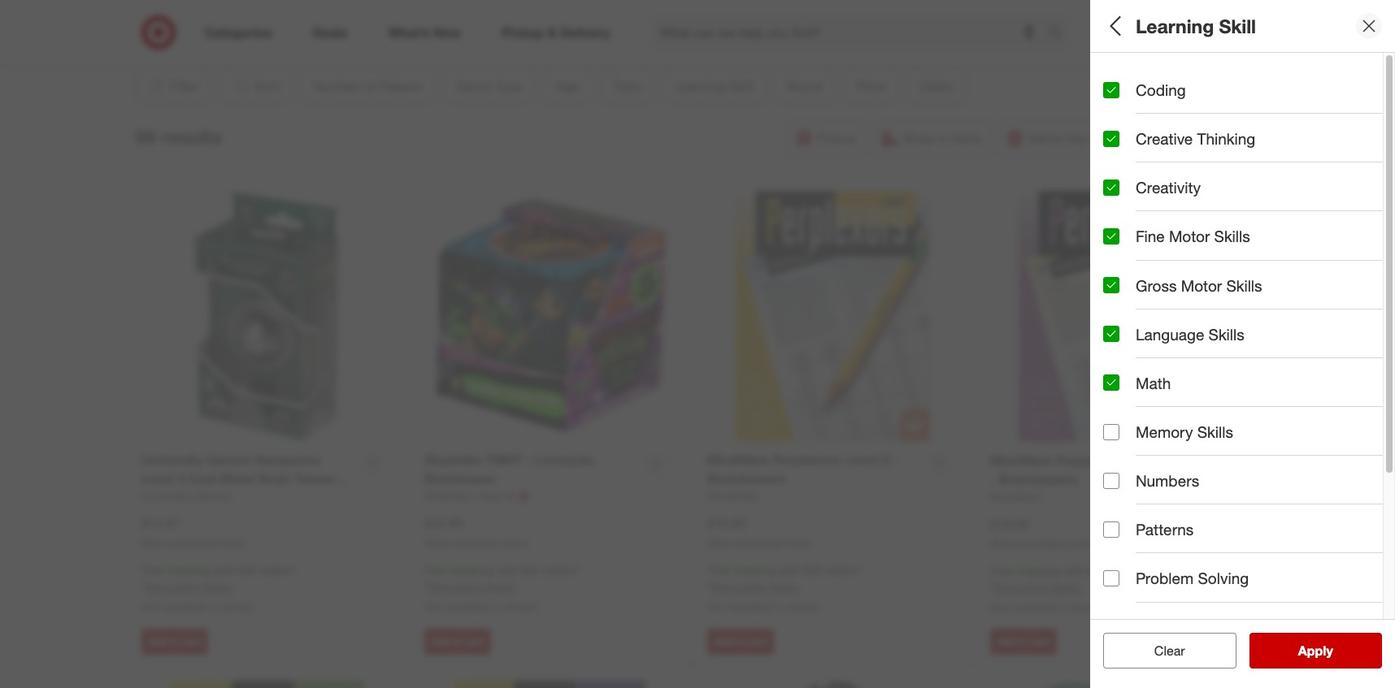 Task type: locate. For each thing, give the bounding box(es) containing it.
deals
[[1104, 468, 1145, 487]]

advertisement region
[[204, 0, 1180, 38]]

apply.
[[203, 581, 234, 595], [486, 581, 517, 595], [769, 581, 800, 595], [1052, 582, 1083, 595]]

online
[[219, 537, 245, 549], [502, 537, 528, 549], [785, 537, 811, 549], [1068, 538, 1094, 550]]

of
[[1167, 64, 1181, 83]]

apply
[[1299, 643, 1333, 660]]

not
[[142, 600, 160, 614], [425, 600, 443, 614], [708, 600, 726, 614], [991, 601, 1009, 615]]

2 inside 'number of players 1; 2'
[[1116, 85, 1123, 99]]

1 horizontal spatial 2
[[1233, 17, 1238, 27]]

skills
[[1215, 227, 1251, 246], [1227, 276, 1263, 295], [1209, 325, 1245, 344], [1198, 423, 1234, 442]]

Language Skills checkbox
[[1104, 326, 1120, 343]]

$16.95
[[708, 515, 746, 532], [991, 516, 1030, 532]]

0 vertical spatial learning
[[1136, 14, 1214, 37]]

motor left skills;
[[1320, 313, 1351, 326]]

search
[[1041, 26, 1080, 42]]

Gross Motor Skills checkbox
[[1104, 277, 1120, 294]]

clear
[[1147, 643, 1177, 660], [1155, 643, 1185, 660]]

results for 99 results
[[161, 125, 222, 148]]

0 vertical spatial games;
[[1144, 142, 1183, 156]]

classic
[[1104, 142, 1140, 156]]

purchased inside $25.99 when purchased online
[[453, 537, 499, 549]]

number
[[1104, 64, 1162, 83]]

fine motor skills
[[1136, 227, 1251, 246]]

1 horizontal spatial results
[[1308, 643, 1351, 660]]

orders*
[[260, 564, 296, 578], [543, 564, 579, 578], [826, 564, 862, 578], [1109, 565, 1145, 578]]

skill for learning skill coding; creative thinking; creativity; fine motor skills; gr
[[1172, 292, 1203, 310]]

0 vertical spatial results
[[161, 125, 222, 148]]

results inside button
[[1308, 643, 1351, 660]]

free
[[142, 564, 164, 578], [425, 564, 447, 578], [708, 564, 730, 578], [991, 565, 1013, 578]]

learning up 'coding;' at right top
[[1104, 292, 1168, 310]]

shipping
[[167, 564, 211, 578], [450, 564, 494, 578], [733, 564, 777, 578], [1016, 565, 1060, 578]]

2 vertical spatial motor
[[1320, 313, 1351, 326]]

motor for gross
[[1181, 276, 1222, 295]]

learning inside learning skill dialog
[[1136, 14, 1214, 37]]

1;
[[1104, 85, 1113, 99]]

learning up sponsored
[[1136, 14, 1214, 37]]

creative down the 'coding'
[[1136, 129, 1193, 148]]

1 vertical spatial skill
[[1172, 292, 1203, 310]]

2 up the players
[[1233, 17, 1238, 27]]

0 vertical spatial skill
[[1220, 14, 1256, 37]]

1 clear from the left
[[1147, 643, 1177, 660]]

0 horizontal spatial $16.95 when purchased online
[[708, 515, 811, 549]]

$16.95 when purchased online
[[708, 515, 811, 549], [991, 516, 1094, 550]]

0 horizontal spatial type
[[1104, 235, 1138, 253]]

creative left games at the top of the page
[[1186, 142, 1228, 156]]

99 results
[[135, 125, 222, 148]]

skill inside dialog
[[1220, 14, 1256, 37]]

when inside $25.99 when purchased online
[[425, 537, 450, 549]]

clear for clear
[[1155, 643, 1185, 660]]

exclusions
[[146, 581, 200, 595], [429, 581, 483, 595], [712, 581, 766, 595], [995, 582, 1049, 595]]

skill up thinking;
[[1172, 292, 1203, 310]]

type
[[1151, 121, 1186, 140], [1104, 235, 1138, 253]]

coding;
[[1104, 313, 1144, 326]]

type up board on the right top of page
[[1104, 235, 1138, 253]]

creative
[[1136, 129, 1193, 148], [1186, 142, 1228, 156], [1147, 313, 1189, 326]]

clear for clear all
[[1147, 643, 1177, 660]]

skill up the players
[[1220, 14, 1256, 37]]

available
[[163, 600, 207, 614], [446, 600, 490, 614], [729, 600, 773, 614], [1012, 601, 1056, 615]]

1 vertical spatial learning
[[1104, 292, 1168, 310]]

sold by button
[[1104, 565, 1383, 622]]

0 vertical spatial fine
[[1136, 227, 1165, 246]]

type board games; brainteasers
[[1104, 235, 1244, 269]]

skill
[[1220, 14, 1256, 37], [1172, 292, 1203, 310]]

1 vertical spatial fine
[[1296, 313, 1317, 326]]

purchased inside $14.87 when purchased online
[[170, 537, 216, 549]]

exclusions apply. button
[[146, 580, 234, 596], [429, 580, 517, 596], [712, 580, 800, 596], [995, 581, 1083, 597]]

online inside $14.87 when purchased online
[[219, 537, 245, 549]]

by
[[1141, 582, 1158, 601]]

creative thinking
[[1136, 129, 1256, 148]]

patterns
[[1136, 521, 1194, 539]]

gross
[[1136, 276, 1177, 295]]

fine
[[1136, 227, 1165, 246], [1296, 313, 1317, 326]]

1 vertical spatial games;
[[1138, 256, 1177, 269]]

results
[[161, 125, 222, 148], [1308, 643, 1351, 660]]

free shipping with $35 orders* * exclusions apply. not available in stores
[[142, 564, 296, 614], [425, 564, 579, 614], [708, 564, 862, 614], [991, 565, 1145, 615]]

brand
[[1104, 354, 1148, 373]]

creative down gross
[[1147, 313, 1189, 326]]

0 horizontal spatial fine
[[1136, 227, 1165, 246]]

skills;
[[1354, 313, 1383, 326]]

1 vertical spatial motor
[[1181, 276, 1222, 295]]

clear button
[[1104, 634, 1237, 669]]

Coding checkbox
[[1104, 82, 1120, 98]]

1 horizontal spatial $16.95 when purchased online
[[991, 516, 1094, 550]]

motor down brainteasers
[[1181, 276, 1222, 295]]

0 horizontal spatial results
[[161, 125, 222, 148]]

clear inside all filters "dialog"
[[1147, 643, 1177, 660]]

0 horizontal spatial 2
[[1116, 85, 1123, 99]]

language
[[1136, 325, 1205, 344]]

$25.99
[[425, 515, 463, 532]]

in
[[210, 600, 219, 614], [493, 600, 502, 614], [776, 600, 785, 614], [1059, 601, 1068, 615]]

stores
[[222, 600, 254, 614], [505, 600, 537, 614], [788, 600, 820, 614], [1071, 601, 1103, 615]]

$35
[[238, 564, 256, 578], [521, 564, 539, 578], [804, 564, 822, 578], [1087, 565, 1105, 578]]

type inside game type classic games; creative games
[[1151, 121, 1186, 140]]

2
[[1233, 17, 1238, 27], [1116, 85, 1123, 99]]

1 vertical spatial type
[[1104, 235, 1138, 253]]

when inside $14.87 when purchased online
[[142, 537, 167, 549]]

$14.87 when purchased online
[[142, 515, 245, 549]]

number of players 1; 2
[[1104, 64, 1240, 99]]

0 vertical spatial motor
[[1169, 227, 1210, 246]]

1 horizontal spatial fine
[[1296, 313, 1317, 326]]

clear all
[[1147, 643, 1194, 660]]

results right see
[[1308, 643, 1351, 660]]

games; up gross
[[1138, 256, 1177, 269]]

purchased
[[170, 537, 216, 549], [453, 537, 499, 549], [736, 537, 782, 549], [1019, 538, 1065, 550]]

type down the 'coding'
[[1151, 121, 1186, 140]]

motor up brainteasers
[[1169, 227, 1210, 246]]

Patterns checkbox
[[1104, 522, 1120, 538]]

clear inside learning skill dialog
[[1155, 643, 1185, 660]]

fine down adult
[[1136, 227, 1165, 246]]

price
[[1104, 411, 1142, 430]]

2 clear from the left
[[1155, 643, 1185, 660]]

2 right 1; on the right top of the page
[[1116, 85, 1123, 99]]

$14.87
[[142, 515, 180, 532]]

$25.99 when purchased online
[[425, 515, 528, 549]]

1 horizontal spatial type
[[1151, 121, 1186, 140]]

when
[[142, 537, 167, 549], [425, 537, 450, 549], [708, 537, 733, 549], [991, 538, 1016, 550]]

learning
[[1136, 14, 1214, 37], [1104, 292, 1168, 310]]

games; up creativity
[[1144, 142, 1183, 156]]

1 vertical spatial results
[[1308, 643, 1351, 660]]

0 horizontal spatial skill
[[1172, 292, 1203, 310]]

with
[[214, 564, 235, 578], [497, 564, 518, 578], [780, 564, 801, 578], [1063, 565, 1084, 578]]

price button
[[1104, 394, 1383, 451]]

fine inside learning skill dialog
[[1136, 227, 1165, 246]]

0 horizontal spatial $16.95
[[708, 515, 746, 532]]

age
[[1104, 178, 1132, 196]]

learning inside "learning skill coding; creative thinking; creativity; fine motor skills; gr"
[[1104, 292, 1168, 310]]

brainteasers
[[1180, 256, 1244, 269]]

motor inside "learning skill coding; creative thinking; creativity; fine motor skills; gr"
[[1320, 313, 1351, 326]]

0 vertical spatial type
[[1151, 121, 1186, 140]]

motor
[[1169, 227, 1210, 246], [1181, 276, 1222, 295], [1320, 313, 1351, 326]]

skill inside "learning skill coding; creative thinking; creativity; fine motor skills; gr"
[[1172, 292, 1203, 310]]

0 vertical spatial 2
[[1233, 17, 1238, 27]]

gr
[[1386, 313, 1396, 326]]

creative inside game type classic games; creative games
[[1186, 142, 1228, 156]]

1 horizontal spatial skill
[[1220, 14, 1256, 37]]

fine right creativity;
[[1296, 313, 1317, 326]]

1 vertical spatial 2
[[1116, 85, 1123, 99]]

all
[[1181, 643, 1194, 660]]

all
[[1104, 14, 1126, 37]]

motor for fine
[[1169, 227, 1210, 246]]

results right 99
[[161, 125, 222, 148]]



Task type: vqa. For each thing, say whether or not it's contained in the screenshot.
first "Bounty Select-A-Size Paper Towels" from right
no



Task type: describe. For each thing, give the bounding box(es) containing it.
learning skill coding; creative thinking; creativity; fine motor skills; gr
[[1104, 292, 1396, 326]]

creative inside "learning skill coding; creative thinking; creativity; fine motor skills; gr"
[[1147, 313, 1189, 326]]

adult
[[1132, 199, 1159, 213]]

filters
[[1131, 14, 1182, 37]]

apply button
[[1250, 634, 1383, 669]]

search button
[[1041, 15, 1080, 54]]

gross motor skills
[[1136, 276, 1263, 295]]

online inside $25.99 when purchased online
[[502, 537, 528, 549]]

all filters
[[1104, 14, 1182, 37]]

creativity;
[[1241, 313, 1293, 326]]

memory skills
[[1136, 423, 1234, 442]]

math
[[1136, 374, 1171, 393]]

2 link
[[1209, 15, 1245, 50]]

Numbers checkbox
[[1104, 473, 1120, 489]]

learning for learning skill coding; creative thinking; creativity; fine motor skills; gr
[[1104, 292, 1168, 310]]

creativity
[[1136, 178, 1201, 197]]

sold
[[1104, 582, 1136, 601]]

clear all button
[[1104, 634, 1237, 669]]

games; inside game type classic games; creative games
[[1144, 142, 1183, 156]]

brand button
[[1104, 337, 1383, 394]]

numbers
[[1136, 472, 1200, 490]]

learning for learning skill
[[1136, 14, 1214, 37]]

game type classic games; creative games
[[1104, 121, 1268, 156]]

Creativity checkbox
[[1104, 180, 1120, 196]]

1 horizontal spatial $16.95
[[991, 516, 1030, 532]]

see results
[[1281, 643, 1351, 660]]

reading
[[1136, 619, 1193, 637]]

game
[[1104, 121, 1147, 140]]

thinking;
[[1192, 313, 1238, 326]]

sponsored
[[1131, 39, 1180, 51]]

Problem Solving checkbox
[[1104, 571, 1120, 587]]

guest
[[1104, 525, 1147, 544]]

Memory Skills checkbox
[[1104, 424, 1120, 440]]

learning skill
[[1136, 14, 1256, 37]]

guest rating button
[[1104, 508, 1383, 565]]

skill for learning skill
[[1220, 14, 1256, 37]]

all filters dialog
[[1091, 0, 1396, 689]]

results for see results
[[1308, 643, 1351, 660]]

What can we help you find? suggestions appear below search field
[[650, 15, 1052, 50]]

language skills
[[1136, 325, 1245, 344]]

kids;
[[1104, 199, 1129, 213]]

thinking
[[1198, 129, 1256, 148]]

board
[[1104, 256, 1134, 269]]

Fine Motor Skills checkbox
[[1104, 229, 1120, 245]]

deals button
[[1104, 451, 1383, 508]]

rating
[[1151, 525, 1199, 544]]

see results button
[[1250, 634, 1383, 669]]

problem
[[1136, 570, 1194, 588]]

sold by
[[1104, 582, 1158, 601]]

type inside type board games; brainteasers
[[1104, 235, 1138, 253]]

age kids; adult
[[1104, 178, 1159, 213]]

players
[[1185, 64, 1240, 83]]

coding
[[1136, 81, 1186, 99]]

Math checkbox
[[1104, 375, 1120, 392]]

guest rating
[[1104, 525, 1199, 544]]

memory
[[1136, 423, 1193, 442]]

99
[[135, 125, 156, 148]]

see
[[1281, 643, 1305, 660]]

learning skill dialog
[[1091, 0, 1396, 689]]

fine inside "learning skill coding; creative thinking; creativity; fine motor skills; gr"
[[1296, 313, 1317, 326]]

Creative Thinking checkbox
[[1104, 131, 1120, 147]]

problem solving
[[1136, 570, 1249, 588]]

games
[[1232, 142, 1268, 156]]

solving
[[1198, 570, 1249, 588]]

creative inside learning skill dialog
[[1136, 129, 1193, 148]]

games; inside type board games; brainteasers
[[1138, 256, 1177, 269]]



